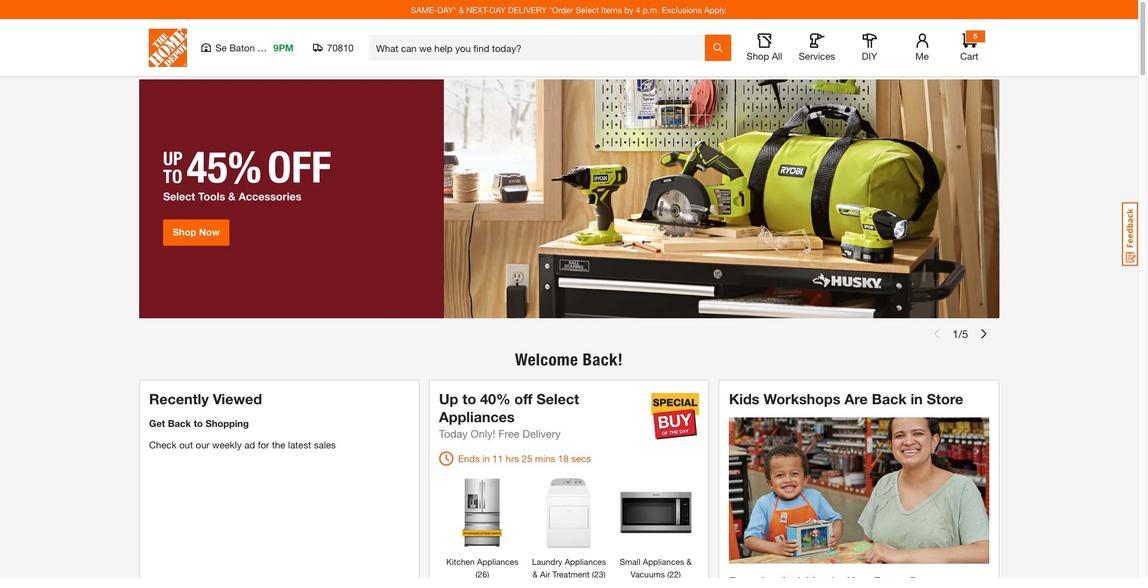 Task type: locate. For each thing, give the bounding box(es) containing it.
laundry appliances & air treatment product image image
[[532, 476, 607, 550]]

kitchen appliances  product image image
[[446, 476, 520, 550]]

this is the first slide image
[[933, 329, 943, 339]]

next slide image
[[980, 329, 989, 339]]

What can we help you find today? search field
[[376, 35, 705, 60]]



Task type: describe. For each thing, give the bounding box(es) containing it.
kids workshops image
[[729, 418, 990, 564]]

feedback link image
[[1123, 202, 1139, 267]]

special buy logo image
[[652, 393, 700, 441]]

up to 45% off select tools & accessories image
[[139, 80, 1000, 319]]

the home depot logo image
[[149, 29, 187, 67]]

small appliances & vacuums  product image image
[[619, 476, 693, 550]]



Task type: vqa. For each thing, say whether or not it's contained in the screenshot.
the Answers within Questions & Answers 74 Questions
no



